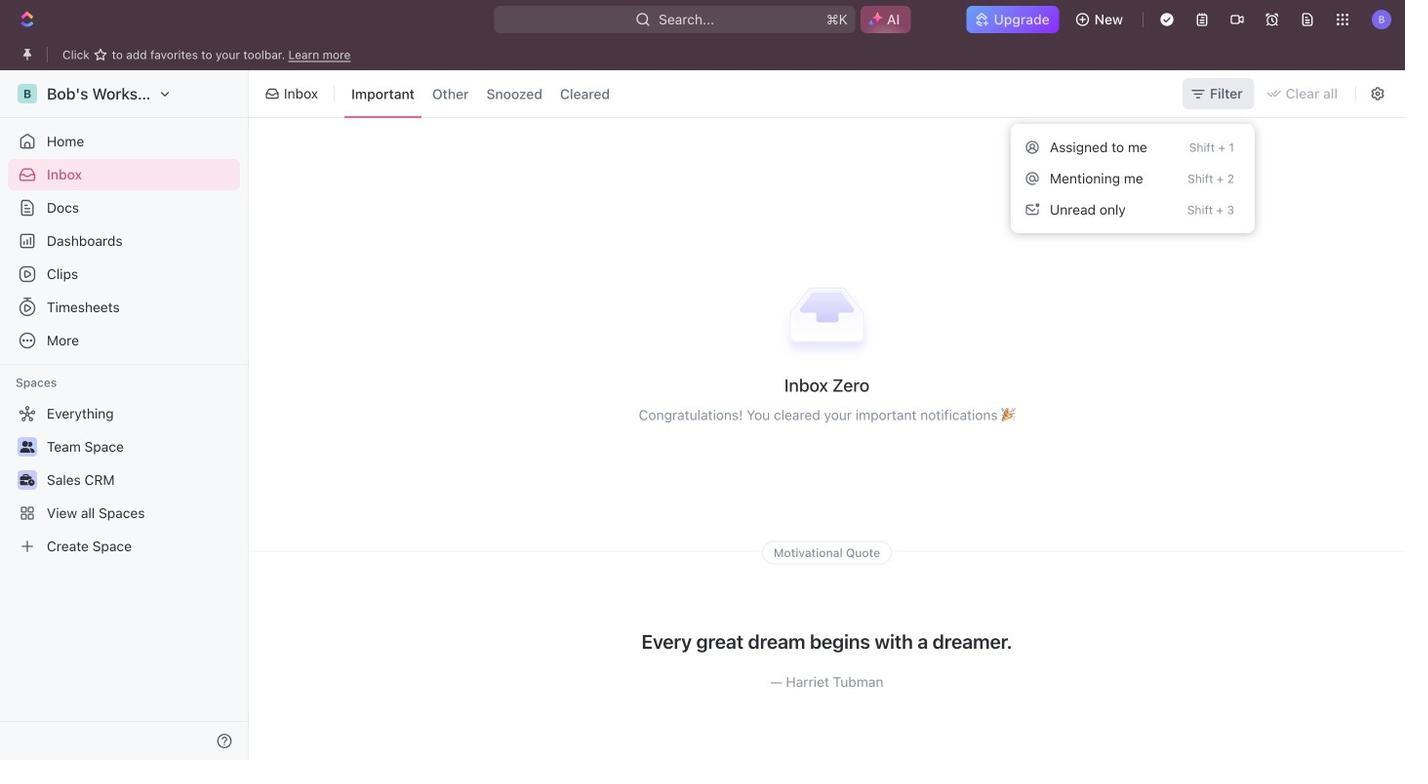 Task type: locate. For each thing, give the bounding box(es) containing it.
tree
[[8, 398, 240, 562]]

tab list
[[341, 66, 621, 121]]

tree inside "sidebar" 'navigation'
[[8, 398, 240, 562]]

sidebar navigation
[[0, 70, 249, 760]]



Task type: vqa. For each thing, say whether or not it's contained in the screenshot.
"progress"
no



